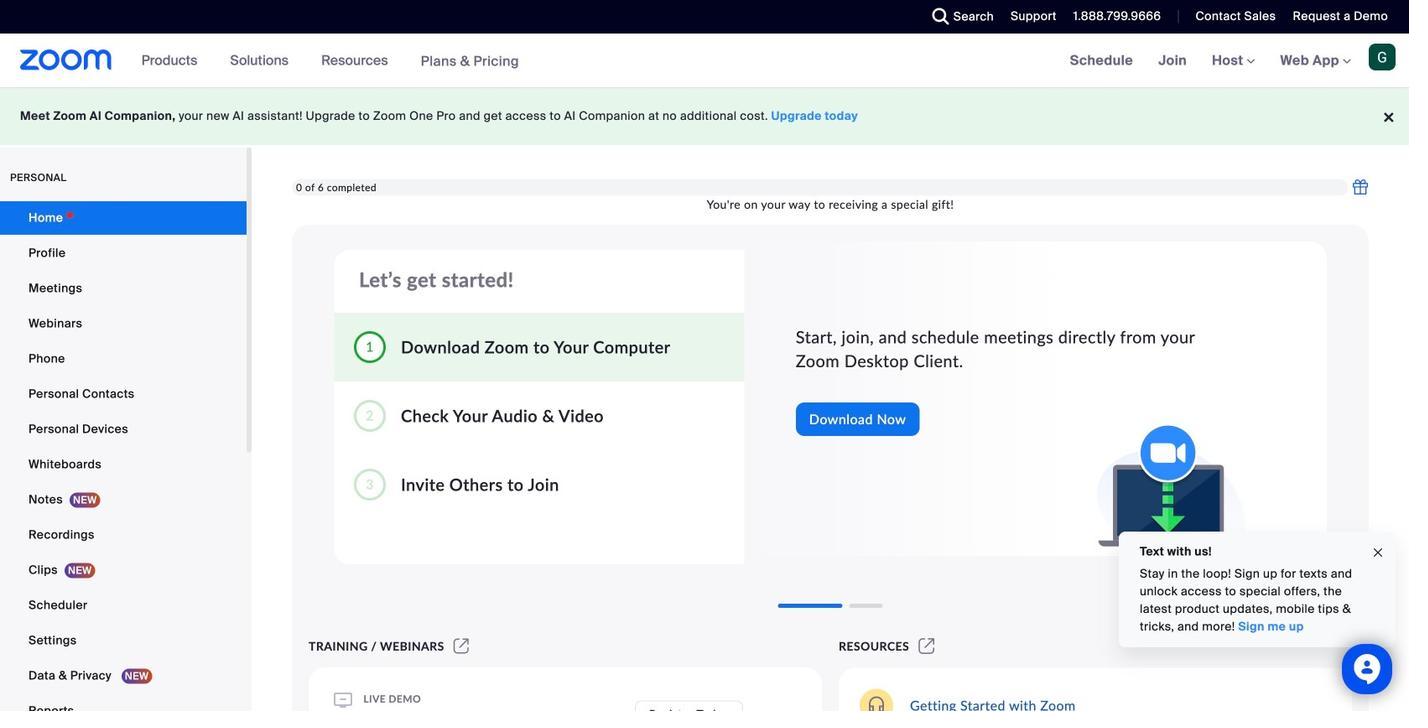 Task type: locate. For each thing, give the bounding box(es) containing it.
window new image
[[451, 639, 472, 654], [916, 639, 938, 654]]

0 horizontal spatial window new image
[[451, 639, 472, 654]]

1 window new image from the left
[[451, 639, 472, 654]]

footer
[[0, 87, 1409, 145]]

product information navigation
[[129, 34, 532, 89]]

1 horizontal spatial window new image
[[916, 639, 938, 654]]

2 window new image from the left
[[916, 639, 938, 654]]

banner
[[0, 34, 1409, 89]]



Task type: describe. For each thing, give the bounding box(es) containing it.
close image
[[1372, 543, 1385, 563]]

meetings navigation
[[1058, 34, 1409, 89]]

profile picture image
[[1369, 44, 1396, 70]]

zoom logo image
[[20, 49, 112, 70]]

personal menu menu
[[0, 201, 247, 711]]



